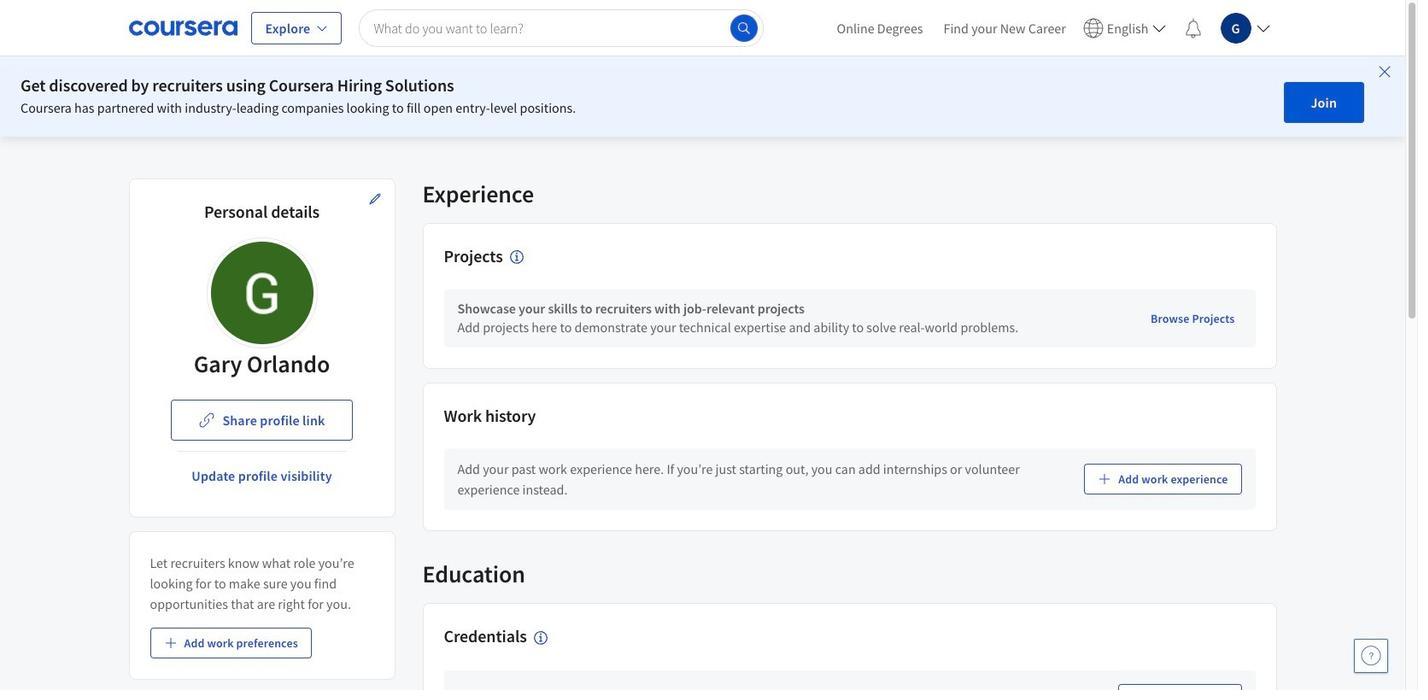 Task type: locate. For each thing, give the bounding box(es) containing it.
None search field
[[359, 9, 763, 47]]



Task type: vqa. For each thing, say whether or not it's contained in the screenshot.
what do you want to learn? text box on the top of the page
yes



Task type: describe. For each thing, give the bounding box(es) containing it.
help center image
[[1361, 646, 1381, 666]]

What do you want to learn? text field
[[359, 9, 763, 47]]

information about credentials section image
[[534, 631, 547, 645]]

edit personal details. image
[[368, 192, 381, 206]]

information about the projects section image
[[510, 251, 523, 264]]

coursera image
[[129, 14, 237, 41]]

profile photo image
[[211, 242, 313, 344]]



